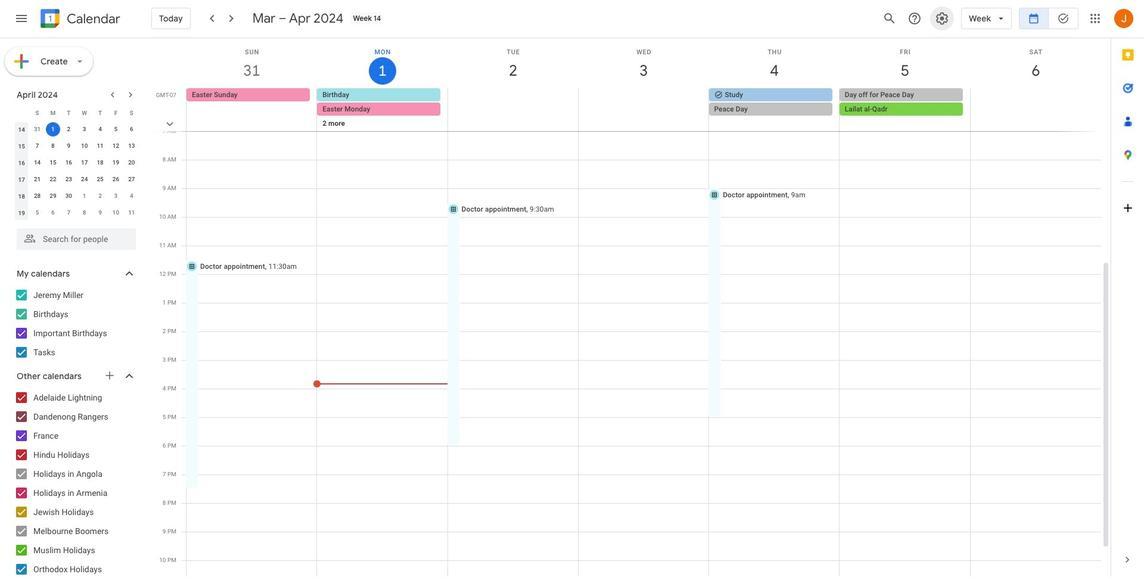 Task type: vqa. For each thing, say whether or not it's contained in the screenshot.
2pm
no



Task type: locate. For each thing, give the bounding box(es) containing it.
None search field
[[0, 224, 148, 250]]

9 element
[[62, 139, 76, 153]]

19 element
[[109, 156, 123, 170]]

heading
[[64, 12, 120, 26]]

may 8 element
[[77, 206, 92, 220]]

row group inside "april 2024" grid
[[14, 121, 140, 221]]

11 element
[[93, 139, 107, 153]]

grid
[[153, 38, 1111, 577]]

heading inside "calendar" element
[[64, 12, 120, 26]]

may 11 element
[[125, 206, 139, 220]]

row group
[[14, 121, 140, 221]]

2 element
[[62, 122, 76, 137]]

4 element
[[93, 122, 107, 137]]

may 4 element
[[125, 189, 139, 203]]

12 element
[[109, 139, 123, 153]]

column header
[[14, 104, 29, 121]]

3 element
[[77, 122, 92, 137]]

tab list
[[1112, 38, 1145, 543]]

april 2024 grid
[[11, 104, 140, 221]]

add other calendars image
[[104, 370, 116, 382]]

7 element
[[30, 139, 44, 153]]

23 element
[[62, 172, 76, 187]]

may 7 element
[[62, 206, 76, 220]]

march 31 element
[[30, 122, 44, 137]]

row
[[181, 88, 1111, 145], [14, 104, 140, 121], [14, 121, 140, 138], [14, 138, 140, 154], [14, 154, 140, 171], [14, 171, 140, 188], [14, 188, 140, 205], [14, 205, 140, 221]]

main drawer image
[[14, 11, 29, 26]]

16 element
[[62, 156, 76, 170]]

6 element
[[125, 122, 139, 137]]

26 element
[[109, 172, 123, 187]]

29 element
[[46, 189, 60, 203]]

Search for people text field
[[24, 228, 129, 250]]

may 9 element
[[93, 206, 107, 220]]

28 element
[[30, 189, 44, 203]]

18 element
[[93, 156, 107, 170]]

cell
[[317, 88, 448, 145], [448, 88, 579, 145], [579, 88, 709, 145], [709, 88, 840, 145], [840, 88, 971, 145], [971, 88, 1101, 145], [45, 121, 61, 138]]

column header inside "april 2024" grid
[[14, 104, 29, 121]]



Task type: describe. For each thing, give the bounding box(es) containing it.
13 element
[[125, 139, 139, 153]]

settings menu image
[[936, 11, 950, 26]]

5 element
[[109, 122, 123, 137]]

20 element
[[125, 156, 139, 170]]

25 element
[[93, 172, 107, 187]]

17 element
[[77, 156, 92, 170]]

10 element
[[77, 139, 92, 153]]

calendar element
[[38, 7, 120, 33]]

30 element
[[62, 189, 76, 203]]

my calendars list
[[2, 286, 148, 362]]

14 element
[[30, 156, 44, 170]]

may 3 element
[[109, 189, 123, 203]]

cell inside row group
[[45, 121, 61, 138]]

15 element
[[46, 156, 60, 170]]

22 element
[[46, 172, 60, 187]]

may 2 element
[[93, 189, 107, 203]]

21 element
[[30, 172, 44, 187]]

8 element
[[46, 139, 60, 153]]

may 1 element
[[77, 189, 92, 203]]

other calendars list
[[2, 388, 148, 577]]

1, today element
[[46, 122, 60, 137]]

may 6 element
[[46, 206, 60, 220]]

may 5 element
[[30, 206, 44, 220]]

may 10 element
[[109, 206, 123, 220]]

24 element
[[77, 172, 92, 187]]

27 element
[[125, 172, 139, 187]]



